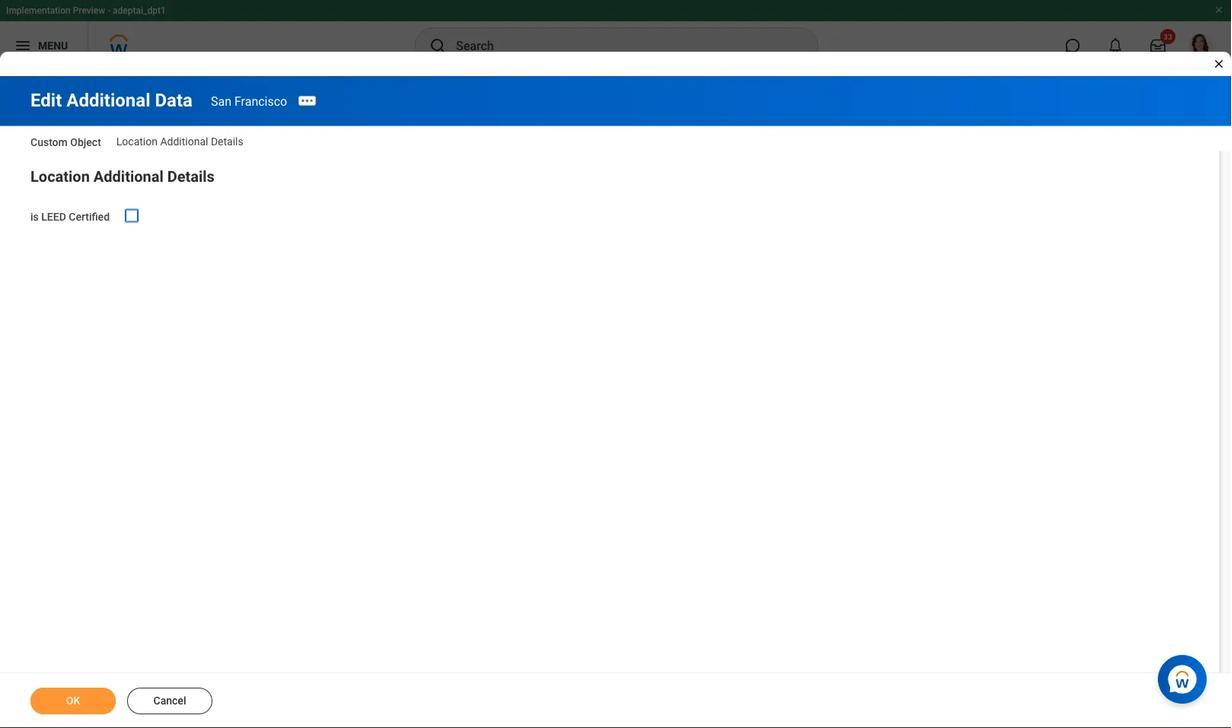 Task type: vqa. For each thing, say whether or not it's contained in the screenshot.
INBOX LARGE image
yes



Task type: describe. For each thing, give the bounding box(es) containing it.
is leed certified
[[30, 211, 110, 223]]

location additional details button
[[30, 168, 215, 186]]

san francisco
[[211, 94, 287, 108]]

francisco
[[235, 94, 287, 108]]

additional for 'location additional details' element
[[160, 135, 208, 148]]

custom object
[[30, 136, 101, 149]]

edit additional data dialog
[[0, 0, 1232, 729]]

0 vertical spatial additional
[[66, 89, 150, 111]]

object
[[70, 136, 101, 149]]

implementation preview -   adeptai_dpt1
[[6, 5, 166, 16]]

profile logan mcneil element
[[1180, 29, 1223, 62]]

cancel
[[154, 695, 186, 708]]

edit additional data
[[30, 89, 193, 111]]

preview
[[73, 5, 105, 16]]

workday assistant region
[[1159, 650, 1213, 705]]

implementation preview -   adeptai_dpt1 banner
[[0, 0, 1232, 70]]

cancel button
[[127, 689, 213, 715]]

location additional details group
[[30, 165, 1201, 225]]

details for location additional details button
[[167, 168, 215, 186]]

location additional details for location additional details button
[[30, 168, 215, 186]]



Task type: locate. For each thing, give the bounding box(es) containing it.
location down custom object
[[30, 168, 90, 186]]

-
[[108, 5, 111, 16]]

inbox large image
[[1151, 38, 1166, 53]]

1 vertical spatial details
[[167, 168, 215, 186]]

additional for location additional details button
[[94, 168, 164, 186]]

ok
[[66, 695, 80, 708]]

location inside "group"
[[30, 168, 90, 186]]

san francisco element
[[211, 94, 287, 108]]

edit
[[30, 89, 62, 111]]

1 vertical spatial additional
[[160, 135, 208, 148]]

0 vertical spatial location
[[116, 135, 158, 148]]

0 vertical spatial location additional details
[[116, 135, 244, 148]]

additional inside location additional details "group"
[[94, 168, 164, 186]]

additional down object
[[94, 168, 164, 186]]

details for 'location additional details' element
[[211, 135, 244, 148]]

adeptai_dpt1
[[113, 5, 166, 16]]

1 vertical spatial location additional details
[[30, 168, 215, 186]]

location for location additional details button
[[30, 168, 90, 186]]

notifications large image
[[1108, 38, 1124, 53]]

additional up object
[[66, 89, 150, 111]]

0 horizontal spatial location
[[30, 168, 90, 186]]

search image
[[429, 37, 447, 55]]

details down san at the left of page
[[211, 135, 244, 148]]

2 vertical spatial additional
[[94, 168, 164, 186]]

san
[[211, 94, 232, 108]]

location additional details down data
[[116, 135, 244, 148]]

0 vertical spatial details
[[211, 135, 244, 148]]

close environment banner image
[[1215, 5, 1224, 14]]

implementation
[[6, 5, 71, 16]]

certified
[[69, 211, 110, 223]]

details down 'location additional details' element
[[167, 168, 215, 186]]

1 horizontal spatial location
[[116, 135, 158, 148]]

location up location additional details button
[[116, 135, 158, 148]]

location additional details for 'location additional details' element
[[116, 135, 244, 148]]

additional down data
[[160, 135, 208, 148]]

additional
[[66, 89, 150, 111], [160, 135, 208, 148], [94, 168, 164, 186]]

details inside "group"
[[167, 168, 215, 186]]

leed
[[41, 211, 66, 223]]

edit additional data main content
[[0, 76, 1232, 729]]

location
[[116, 135, 158, 148], [30, 168, 90, 186]]

ok button
[[30, 689, 116, 715]]

details
[[211, 135, 244, 148], [167, 168, 215, 186]]

location additional details element
[[116, 135, 244, 148]]

custom
[[30, 136, 68, 149]]

is
[[30, 211, 39, 223]]

location additional details down object
[[30, 168, 215, 186]]

location additional details inside "group"
[[30, 168, 215, 186]]

location additional details
[[116, 135, 244, 148], [30, 168, 215, 186]]

close edit additional data image
[[1213, 58, 1226, 70]]

1 vertical spatial location
[[30, 168, 90, 186]]

data
[[155, 89, 193, 111]]

location for 'location additional details' element
[[116, 135, 158, 148]]



